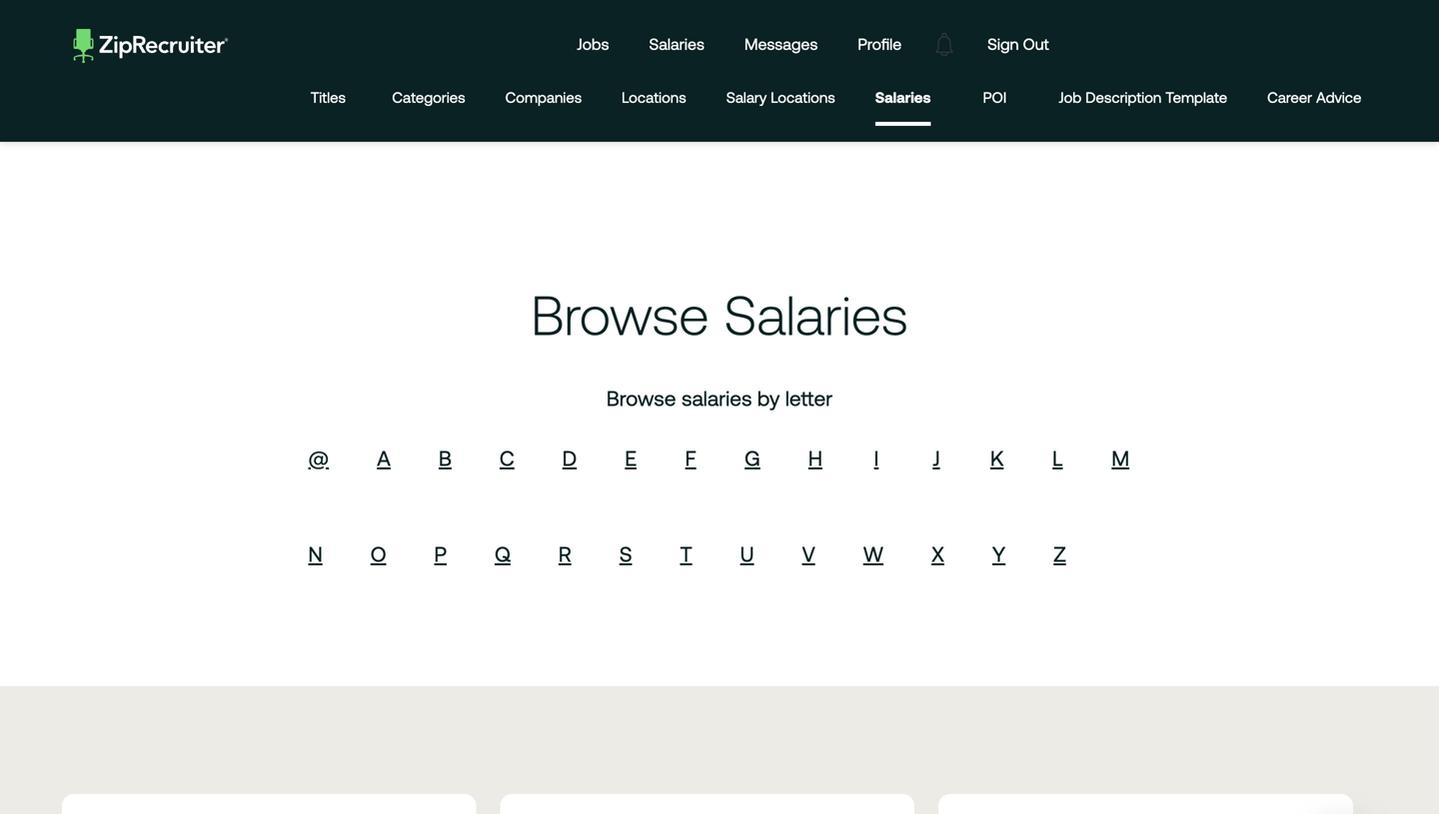 Task type: describe. For each thing, give the bounding box(es) containing it.
w
[[864, 543, 884, 567]]

sign out
[[988, 35, 1050, 53]]

r link
[[559, 543, 572, 567]]

@ link
[[308, 447, 329, 471]]

z
[[1054, 543, 1067, 567]]

@
[[308, 447, 329, 471]]

salary locations
[[727, 89, 836, 106]]

x
[[932, 543, 945, 567]]

by
[[758, 387, 780, 411]]

job
[[1059, 89, 1082, 106]]

2 locations from the left
[[771, 89, 836, 106]]

e link
[[625, 447, 637, 471]]

v link
[[803, 543, 816, 567]]

n link
[[308, 543, 323, 567]]

poi link
[[971, 73, 1019, 126]]

c
[[500, 447, 515, 471]]

locations link
[[622, 73, 687, 126]]

categories link
[[392, 73, 466, 126]]

c link
[[500, 447, 515, 471]]

a
[[377, 447, 391, 471]]

i
[[875, 447, 879, 471]]

companies
[[506, 89, 582, 106]]

tabs element
[[304, 73, 1382, 126]]

profile link
[[843, 16, 917, 73]]

browse salaries
[[531, 284, 909, 347]]

k
[[991, 447, 1004, 471]]

b link
[[439, 447, 452, 471]]

template
[[1166, 89, 1228, 106]]

u
[[741, 543, 755, 567]]

career advice
[[1268, 89, 1362, 106]]

s
[[620, 543, 632, 567]]

a link
[[377, 447, 391, 471]]

sign out link
[[973, 16, 1065, 73]]

out
[[1024, 35, 1050, 53]]

titles
[[311, 89, 346, 106]]

o
[[371, 543, 386, 567]]

notifications image
[[922, 21, 968, 67]]

n
[[308, 543, 323, 567]]

k link
[[991, 447, 1004, 471]]

j
[[933, 447, 941, 471]]

salaries up letter
[[724, 284, 909, 347]]

description
[[1086, 89, 1162, 106]]

f
[[686, 447, 697, 471]]

y link
[[993, 543, 1006, 567]]

q link
[[495, 543, 511, 567]]

l link
[[1053, 447, 1063, 471]]

1 locations from the left
[[622, 89, 687, 106]]

messages
[[745, 35, 818, 53]]

ziprecruiter image
[[74, 29, 229, 63]]

job description template link
[[1059, 73, 1228, 126]]

career
[[1268, 89, 1313, 106]]

f link
[[686, 447, 697, 471]]

h link
[[809, 447, 823, 471]]

m
[[1112, 447, 1130, 471]]

salaries inside "main" element
[[650, 35, 705, 53]]

q
[[495, 543, 511, 567]]

poi
[[984, 89, 1007, 106]]

l
[[1053, 447, 1063, 471]]

y
[[993, 543, 1006, 567]]



Task type: vqa. For each thing, say whether or not it's contained in the screenshot.
W "link" on the bottom right of the page
yes



Task type: locate. For each thing, give the bounding box(es) containing it.
1 horizontal spatial salaries link
[[876, 73, 931, 122]]

b
[[439, 447, 452, 471]]

1 horizontal spatial locations
[[771, 89, 836, 106]]

d
[[563, 447, 577, 471]]

salaries link down 'profile'
[[876, 73, 931, 122]]

0 horizontal spatial locations
[[622, 89, 687, 106]]

locations
[[622, 89, 687, 106], [771, 89, 836, 106]]

z link
[[1054, 543, 1067, 567]]

w link
[[864, 543, 884, 567]]

locations right salary
[[771, 89, 836, 106]]

advice
[[1317, 89, 1362, 106]]

salaries
[[650, 35, 705, 53], [876, 89, 931, 106], [724, 284, 909, 347], [682, 387, 752, 411]]

u link
[[741, 543, 755, 567]]

salaries link right the jobs link at the left of page
[[635, 16, 720, 73]]

j link
[[933, 447, 941, 471]]

i link
[[875, 447, 879, 471]]

locations down the jobs link at the left of page
[[622, 89, 687, 106]]

0 horizontal spatial salaries link
[[635, 16, 720, 73]]

jobs
[[577, 35, 610, 53]]

browse
[[531, 284, 709, 347], [607, 387, 676, 411]]

p
[[434, 543, 447, 567]]

s link
[[620, 543, 632, 567]]

h
[[809, 447, 823, 471]]

titles link
[[304, 73, 352, 126]]

sign
[[988, 35, 1019, 53]]

salaries up the locations 'link'
[[650, 35, 705, 53]]

browse for browse salaries by letter
[[607, 387, 676, 411]]

d link
[[563, 447, 577, 471]]

1 vertical spatial browse
[[607, 387, 676, 411]]

t
[[680, 543, 693, 567]]

salary locations link
[[727, 73, 836, 126]]

g
[[745, 447, 761, 471]]

profile
[[858, 35, 902, 53]]

job description template
[[1059, 89, 1228, 106]]

0 vertical spatial browse
[[531, 284, 709, 347]]

x link
[[932, 543, 945, 567]]

salaries down profile link
[[876, 89, 931, 106]]

salaries link inside the tabs element
[[876, 73, 931, 122]]

g link
[[745, 447, 761, 471]]

v
[[803, 543, 816, 567]]

career advice link
[[1268, 73, 1362, 126]]

e
[[625, 447, 637, 471]]

salaries inside the tabs element
[[876, 89, 931, 106]]

salary
[[727, 89, 767, 106]]

salaries left by in the right of the page
[[682, 387, 752, 411]]

letter
[[786, 387, 833, 411]]

companies link
[[506, 73, 582, 126]]

jobs link
[[562, 16, 625, 73]]

browse salaries by letter
[[607, 387, 833, 411]]

salaries link
[[635, 16, 720, 73], [876, 73, 931, 122]]

m link
[[1112, 447, 1130, 471]]

messages link
[[730, 16, 833, 73]]

p link
[[434, 543, 447, 567]]

browse for browse salaries
[[531, 284, 709, 347]]

o link
[[371, 543, 386, 567]]

categories
[[392, 89, 466, 106]]

main element
[[58, 16, 1382, 73]]

t link
[[680, 543, 693, 567]]

r
[[559, 543, 572, 567]]



